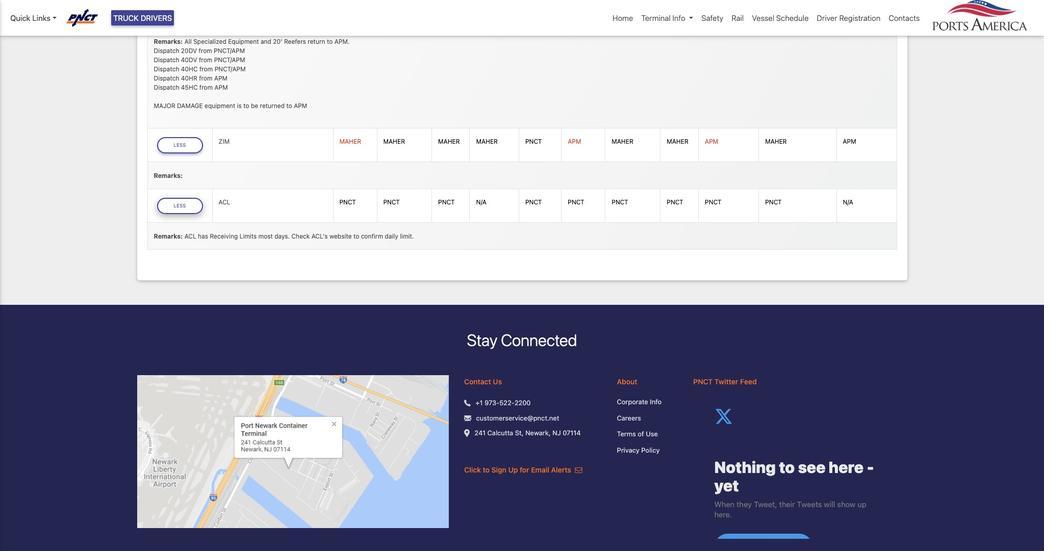 Task type: vqa. For each thing, say whether or not it's contained in the screenshot.
bottommost less dropdown button
yes



Task type: locate. For each thing, give the bounding box(es) containing it.
dispatch
[[154, 47, 179, 54], [154, 56, 179, 64], [154, 65, 179, 73], [154, 74, 179, 82], [154, 84, 179, 91]]

from right 40hr
[[199, 74, 213, 82]]

3 less from the top
[[174, 203, 186, 209]]

1 vertical spatial less button
[[157, 137, 203, 154]]

1 vertical spatial less
[[174, 142, 186, 148]]

corporate
[[617, 398, 648, 406]]

1 vertical spatial info
[[650, 398, 662, 406]]

0 vertical spatial less button
[[157, 1, 203, 17]]

damage
[[177, 102, 203, 110]]

to left the confirm
[[354, 233, 359, 240]]

less button up all at the left
[[157, 1, 203, 17]]

2 vertical spatial remarks:
[[154, 233, 183, 240]]

drivers
[[141, 13, 172, 22]]

241 calcutta st, newark, nj 07114 link
[[475, 429, 581, 439]]

registration
[[840, 13, 881, 22]]

rail link
[[728, 8, 748, 28]]

1 remarks: from the top
[[154, 38, 183, 45]]

website
[[330, 233, 352, 240]]

dispatch left 20dv
[[154, 47, 179, 54]]

0 vertical spatial pnct/apm
[[214, 47, 245, 54]]

0 vertical spatial less
[[174, 6, 186, 12]]

st,
[[515, 429, 524, 437]]

terminal info link
[[638, 8, 698, 28]]

quick links link
[[10, 12, 56, 24]]

2 remarks: from the top
[[154, 172, 183, 180]]

contact us
[[464, 378, 502, 386]]

3 remarks: from the top
[[154, 233, 183, 240]]

limit.
[[400, 233, 414, 240]]

20'
[[273, 38, 282, 45]]

2 dispatch from the top
[[154, 56, 179, 64]]

7 maher from the left
[[765, 138, 787, 146]]

1 vertical spatial remarks:
[[154, 172, 183, 180]]

careers
[[617, 414, 641, 422]]

major
[[154, 102, 175, 110]]

pnct/apm
[[214, 47, 245, 54], [214, 56, 245, 64], [215, 65, 246, 73]]

0 horizontal spatial info
[[650, 398, 662, 406]]

remarks: for remarks:
[[154, 172, 183, 180]]

2 vertical spatial less button
[[157, 198, 203, 214]]

5 maher from the left
[[612, 138, 634, 146]]

click to sign up for email alerts link
[[464, 466, 582, 475]]

1 less button from the top
[[157, 1, 203, 17]]

corporate info link
[[617, 398, 678, 408]]

1 n/a from the left
[[476, 199, 487, 206]]

info up careers link
[[650, 398, 662, 406]]

+1 973-522-2200 link
[[476, 399, 531, 409]]

to left apm.
[[327, 38, 333, 45]]

acl left has
[[185, 233, 196, 240]]

careers link
[[617, 414, 678, 424]]

truck drivers
[[113, 13, 172, 22]]

specialized
[[193, 38, 226, 45]]

2 vertical spatial less
[[174, 203, 186, 209]]

stay
[[467, 331, 498, 350]]

safety
[[702, 13, 724, 22]]

1 horizontal spatial n/a
[[843, 199, 854, 206]]

acl up receiving
[[219, 199, 230, 206]]

info inside 'link'
[[673, 13, 686, 22]]

up
[[508, 466, 518, 475]]

terms of use
[[617, 430, 658, 438]]

schedule
[[777, 13, 809, 22]]

remarks: acl has receiving limits most days.  check acl's website to confirm daily limit.
[[154, 233, 414, 240]]

2 maher from the left
[[383, 138, 405, 146]]

1 horizontal spatial info
[[673, 13, 686, 22]]

3 less button from the top
[[157, 198, 203, 214]]

1 less from the top
[[174, 6, 186, 12]]

0 vertical spatial acl
[[219, 199, 230, 206]]

reefers
[[284, 38, 306, 45]]

241 calcutta st, newark, nj 07114
[[475, 429, 581, 437]]

less button down damage
[[157, 137, 203, 154]]

dispatch left "40hc"
[[154, 65, 179, 73]]

0 horizontal spatial acl
[[185, 233, 196, 240]]

vessel
[[752, 13, 775, 22]]

vessel schedule
[[752, 13, 809, 22]]

0 vertical spatial info
[[673, 13, 686, 22]]

from down specialized
[[199, 47, 212, 54]]

customerservice@pnct.net link
[[476, 414, 559, 424]]

and
[[261, 38, 271, 45]]

less for zim
[[174, 142, 186, 148]]

quick links
[[10, 13, 50, 22]]

apm
[[214, 74, 228, 82], [215, 84, 228, 91], [294, 102, 307, 110], [568, 138, 581, 146], [705, 138, 719, 146], [843, 138, 857, 146]]

from right the 40dv on the left top of the page
[[199, 56, 212, 64]]

nj
[[553, 429, 561, 437]]

2 less from the top
[[174, 142, 186, 148]]

dispatch up the major
[[154, 84, 179, 91]]

click to sign up for email alerts
[[464, 466, 573, 475]]

0 vertical spatial remarks:
[[154, 38, 183, 45]]

less button up has
[[157, 198, 203, 214]]

home link
[[609, 8, 638, 28]]

to
[[327, 38, 333, 45], [243, 102, 249, 110], [286, 102, 292, 110], [354, 233, 359, 240], [483, 466, 490, 475]]

dispatch left the 40dv on the left top of the page
[[154, 56, 179, 64]]

has
[[198, 233, 208, 240]]

less button
[[157, 1, 203, 17], [157, 137, 203, 154], [157, 198, 203, 214]]

n/a
[[476, 199, 487, 206], [843, 199, 854, 206]]

for
[[520, 466, 529, 475]]

connected
[[501, 331, 577, 350]]

apm.
[[335, 38, 350, 45]]

dispatch left 40hr
[[154, 74, 179, 82]]

20dv
[[181, 47, 197, 54]]

from
[[199, 47, 212, 54], [199, 56, 212, 64], [200, 65, 213, 73], [199, 74, 213, 82], [199, 84, 213, 91]]

5 dispatch from the top
[[154, 84, 179, 91]]

4 maher from the left
[[476, 138, 498, 146]]

feed
[[740, 378, 757, 386]]

be
[[251, 102, 258, 110]]

most
[[259, 233, 273, 240]]

info right terminal
[[673, 13, 686, 22]]

maher
[[340, 138, 361, 146], [383, 138, 405, 146], [438, 138, 460, 146], [476, 138, 498, 146], [612, 138, 634, 146], [667, 138, 689, 146], [765, 138, 787, 146]]

remarks: inside 'remarks: all specialized equipment and 20' reefers return to apm. dispatch 20dv from pnct/apm dispatch 40dv from pnct/apm dispatch 40hc from pnct/apm dispatch 40hr from apm dispatch 45hc from apm'
[[154, 38, 183, 45]]

privacy
[[617, 446, 640, 454]]

remarks: for remarks: acl has receiving limits most days.  check acl's website to confirm daily limit.
[[154, 233, 183, 240]]

less
[[174, 6, 186, 12], [174, 142, 186, 148], [174, 203, 186, 209]]

1 vertical spatial acl
[[185, 233, 196, 240]]

driver
[[817, 13, 838, 22]]

2 less button from the top
[[157, 137, 203, 154]]

241
[[475, 429, 486, 437]]

to left sign
[[483, 466, 490, 475]]

is
[[237, 102, 242, 110]]

all
[[185, 38, 192, 45]]

sign
[[492, 466, 507, 475]]

daily
[[385, 233, 398, 240]]

0 horizontal spatial n/a
[[476, 199, 487, 206]]

terms
[[617, 430, 636, 438]]



Task type: describe. For each thing, give the bounding box(es) containing it.
6 maher from the left
[[667, 138, 689, 146]]

+1 973-522-2200
[[476, 399, 531, 407]]

envelope o image
[[575, 467, 582, 474]]

info for terminal info
[[673, 13, 686, 22]]

driver registration
[[817, 13, 881, 22]]

returned
[[260, 102, 285, 110]]

equipment
[[205, 102, 235, 110]]

1 dispatch from the top
[[154, 47, 179, 54]]

40dv
[[181, 56, 197, 64]]

zim
[[219, 138, 230, 146]]

3 dispatch from the top
[[154, 65, 179, 73]]

links
[[32, 13, 50, 22]]

contact
[[464, 378, 491, 386]]

522-
[[500, 399, 515, 407]]

truck
[[113, 13, 139, 22]]

terminal
[[642, 13, 671, 22]]

less for acl
[[174, 203, 186, 209]]

return
[[308, 38, 325, 45]]

from right 45hc
[[199, 84, 213, 91]]

us
[[493, 378, 502, 386]]

truck drivers link
[[111, 10, 174, 26]]

driver registration link
[[813, 8, 885, 28]]

newark,
[[526, 429, 551, 437]]

stay connected
[[467, 331, 577, 350]]

contacts link
[[885, 8, 924, 28]]

about
[[617, 378, 638, 386]]

to right returned at the left top of page
[[286, 102, 292, 110]]

45hc
[[181, 84, 198, 91]]

calcutta
[[488, 429, 513, 437]]

home
[[613, 13, 633, 22]]

remarks: for remarks: all specialized equipment and 20' reefers return to apm. dispatch 20dv from pnct/apm dispatch 40dv from pnct/apm dispatch 40hc from pnct/apm dispatch 40hr from apm dispatch 45hc from apm
[[154, 38, 183, 45]]

limits
[[240, 233, 257, 240]]

days.
[[275, 233, 290, 240]]

to right the is
[[243, 102, 249, 110]]

4 dispatch from the top
[[154, 74, 179, 82]]

less button for zim
[[157, 137, 203, 154]]

+1
[[476, 399, 483, 407]]

policy
[[642, 446, 660, 454]]

2 n/a from the left
[[843, 199, 854, 206]]

quick
[[10, 13, 30, 22]]

of
[[638, 430, 644, 438]]

from right "40hc"
[[200, 65, 213, 73]]

safety link
[[698, 8, 728, 28]]

2200
[[515, 399, 531, 407]]

privacy policy
[[617, 446, 660, 454]]

contacts
[[889, 13, 920, 22]]

email
[[531, 466, 550, 475]]

customerservice@pnct.net
[[476, 414, 559, 422]]

check
[[292, 233, 310, 240]]

major damage equipment is to be returned to apm
[[154, 102, 307, 110]]

to inside 'remarks: all specialized equipment and 20' reefers return to apm. dispatch 20dv from pnct/apm dispatch 40dv from pnct/apm dispatch 40hc from pnct/apm dispatch 40hr from apm dispatch 45hc from apm'
[[327, 38, 333, 45]]

1 vertical spatial pnct/apm
[[214, 56, 245, 64]]

info for corporate info
[[650, 398, 662, 406]]

receiving
[[210, 233, 238, 240]]

2 vertical spatial pnct/apm
[[215, 65, 246, 73]]

rail
[[732, 13, 744, 22]]

40hr
[[181, 74, 197, 82]]

corporate info
[[617, 398, 662, 406]]

07114
[[563, 429, 581, 437]]

1 maher from the left
[[340, 138, 361, 146]]

terms of use link
[[617, 430, 678, 440]]

equipment
[[228, 38, 259, 45]]

vessel schedule link
[[748, 8, 813, 28]]

3 maher from the left
[[438, 138, 460, 146]]

1 horizontal spatial acl
[[219, 199, 230, 206]]

acl's
[[312, 233, 328, 240]]

remarks: all specialized equipment and 20' reefers return to apm. dispatch 20dv from pnct/apm dispatch 40dv from pnct/apm dispatch 40hc from pnct/apm dispatch 40hr from apm dispatch 45hc from apm
[[154, 38, 350, 91]]

use
[[646, 430, 658, 438]]

pnct twitter feed
[[694, 378, 757, 386]]

40hc
[[181, 65, 198, 73]]

click
[[464, 466, 481, 475]]

privacy policy link
[[617, 446, 678, 456]]

confirm
[[361, 233, 383, 240]]

twitter
[[715, 378, 739, 386]]

terminal info
[[642, 13, 686, 22]]

less button for acl
[[157, 198, 203, 214]]

973-
[[485, 399, 500, 407]]

alerts
[[551, 466, 571, 475]]



